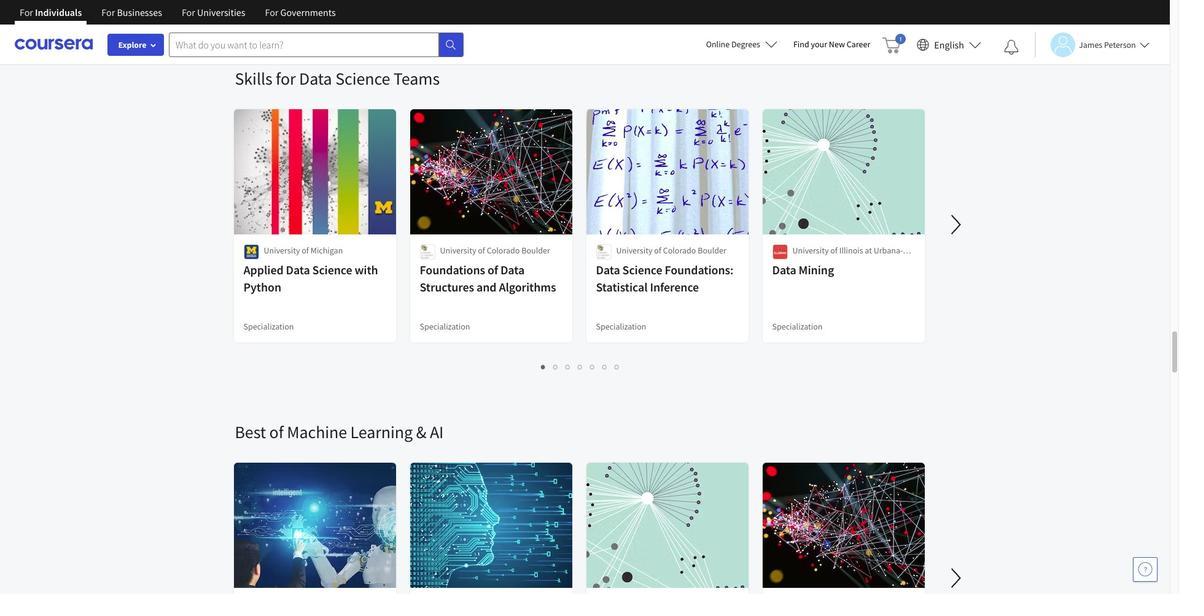 Task type: describe. For each thing, give the bounding box(es) containing it.
explore button
[[108, 34, 164, 56]]

online degrees button
[[697, 31, 788, 58]]

3 button
[[562, 360, 574, 374]]

university of colorado boulder image
[[596, 245, 612, 260]]

universities
[[197, 6, 245, 18]]

science inside data science foundations: statistical inference
[[623, 262, 663, 278]]

of for data
[[302, 245, 309, 256]]

for for universities
[[182, 6, 195, 18]]

foundations:
[[665, 262, 734, 278]]

data right for
[[299, 68, 332, 90]]

1 list from the top
[[235, 6, 926, 20]]

specialization for python
[[244, 321, 294, 332]]

illinois
[[840, 245, 864, 256]]

mining
[[799, 262, 835, 278]]

machine
[[287, 421, 347, 444]]

of inside 'foundations of data structures and algorithms'
[[488, 262, 498, 278]]

university for mining
[[793, 245, 829, 256]]

university of illinois at urbana-champaign image
[[773, 245, 788, 260]]

of right best
[[269, 421, 284, 444]]

champaign
[[793, 257, 834, 269]]

online
[[706, 39, 730, 50]]

governments
[[281, 6, 336, 18]]

specialization for inference
[[596, 321, 647, 332]]

4 button
[[574, 360, 587, 374]]

university for of
[[440, 245, 476, 256]]

applied
[[244, 262, 284, 278]]

find your new career
[[794, 39, 871, 50]]

businesses
[[117, 6, 162, 18]]

7 button
[[611, 360, 624, 374]]

urbana-
[[874, 245, 903, 256]]

data inside 'foundations of data structures and algorithms'
[[501, 262, 525, 278]]

english button
[[913, 25, 987, 65]]

boulder for foundations:
[[698, 245, 727, 256]]

algorithms
[[499, 280, 556, 295]]

1
[[541, 361, 546, 373]]

2 button
[[550, 360, 562, 374]]

james peterson button
[[1035, 32, 1150, 57]]

your
[[811, 39, 828, 50]]

james
[[1080, 39, 1103, 50]]

help center image
[[1139, 563, 1153, 578]]

&
[[416, 421, 427, 444]]

at
[[865, 245, 872, 256]]

michigan
[[311, 245, 343, 256]]

6 button
[[599, 360, 611, 374]]

teams
[[394, 68, 440, 90]]

university for data
[[264, 245, 300, 256]]

4
[[578, 361, 583, 373]]

university of colorado boulder for foundations:
[[617, 245, 727, 256]]

and
[[477, 280, 497, 295]]

with
[[355, 262, 378, 278]]

data down "university of illinois at urbana-champaign" image
[[773, 262, 797, 278]]

colorado for data
[[487, 245, 520, 256]]

learning
[[351, 421, 413, 444]]

show notifications image
[[1005, 40, 1019, 55]]

1 button
[[538, 360, 550, 374]]

best of machine learning & ai carousel element
[[229, 385, 1180, 595]]

best of machine learning & ai
[[235, 421, 444, 444]]

university of colorado boulder for data
[[440, 245, 550, 256]]

for for governments
[[265, 6, 279, 18]]

find
[[794, 39, 810, 50]]

specialization for and
[[420, 321, 470, 332]]

4 specialization from the left
[[773, 321, 823, 332]]

skills
[[235, 68, 273, 90]]

structures
[[420, 280, 474, 295]]



Task type: vqa. For each thing, say whether or not it's contained in the screenshot.


Task type: locate. For each thing, give the bounding box(es) containing it.
2 university from the left
[[440, 245, 476, 256]]

data inside 'applied data science with python'
[[286, 262, 310, 278]]

data down university of michigan
[[286, 262, 310, 278]]

colorado up foundations:
[[663, 245, 696, 256]]

data mining
[[773, 262, 835, 278]]

1 university of colorado boulder from the left
[[440, 245, 550, 256]]

for for individuals
[[20, 6, 33, 18]]

statistical
[[596, 280, 648, 295]]

for universities
[[182, 6, 245, 18]]

data science foundations: statistical inference
[[596, 262, 734, 295]]

for left individuals
[[20, 6, 33, 18]]

next slide image inside best of machine learning & ai carousel element
[[942, 564, 971, 594]]

of inside the university of illinois at urbana- champaign
[[831, 245, 838, 256]]

coursera image
[[15, 35, 93, 54]]

next slide image inside skills for data science teams carousel element
[[942, 210, 971, 240]]

5
[[590, 361, 595, 373]]

colorado
[[487, 245, 520, 256], [663, 245, 696, 256]]

university inside the university of illinois at urbana- champaign
[[793, 245, 829, 256]]

inference
[[650, 280, 699, 295]]

university of colorado boulder
[[440, 245, 550, 256], [617, 245, 727, 256]]

university of colorado boulder up data science foundations: statistical inference
[[617, 245, 727, 256]]

None search field
[[169, 32, 464, 57]]

data up the algorithms
[[501, 262, 525, 278]]

0 vertical spatial list
[[235, 6, 926, 20]]

foundations
[[420, 262, 485, 278]]

university for science
[[617, 245, 653, 256]]

1 university from the left
[[264, 245, 300, 256]]

data
[[299, 68, 332, 90], [286, 262, 310, 278], [501, 262, 525, 278], [596, 262, 620, 278], [773, 262, 797, 278]]

7
[[615, 361, 620, 373]]

skills for data science teams carousel element
[[229, 31, 1180, 385]]

university up foundations
[[440, 245, 476, 256]]

5 button
[[587, 360, 599, 374]]

career
[[847, 39, 871, 50]]

boulder up the algorithms
[[522, 245, 550, 256]]

0 horizontal spatial boulder
[[522, 245, 550, 256]]

1 vertical spatial list
[[235, 360, 926, 374]]

list containing 1
[[235, 360, 926, 374]]

2
[[554, 361, 559, 373]]

6
[[603, 361, 608, 373]]

applied data science with python
[[244, 262, 378, 295]]

1 horizontal spatial boulder
[[698, 245, 727, 256]]

banner navigation
[[10, 0, 346, 34]]

3
[[566, 361, 571, 373]]

university right university of colorado boulder icon
[[617, 245, 653, 256]]

of up data science foundations: statistical inference
[[655, 245, 662, 256]]

science up statistical
[[623, 262, 663, 278]]

university of michigan image
[[244, 245, 259, 260]]

of left illinois
[[831, 245, 838, 256]]

for governments
[[265, 6, 336, 18]]

next slide image for skills for data science teams
[[942, 210, 971, 240]]

shopping cart: 1 item image
[[883, 34, 906, 53]]

1 horizontal spatial university of colorado boulder
[[617, 245, 727, 256]]

science inside 'applied data science with python'
[[312, 262, 352, 278]]

new
[[829, 39, 845, 50]]

list
[[235, 6, 926, 20], [235, 360, 926, 374]]

skills for data science teams
[[235, 68, 440, 90]]

for individuals
[[20, 6, 82, 18]]

2 boulder from the left
[[698, 245, 727, 256]]

2 list from the top
[[235, 360, 926, 374]]

data down university of colorado boulder icon
[[596, 262, 620, 278]]

best
[[235, 421, 266, 444]]

2 colorado from the left
[[663, 245, 696, 256]]

1 vertical spatial next slide image
[[942, 564, 971, 594]]

3 for from the left
[[182, 6, 195, 18]]

explore
[[118, 39, 147, 50]]

specialization
[[244, 321, 294, 332], [420, 321, 470, 332], [596, 321, 647, 332], [773, 321, 823, 332]]

for left governments
[[265, 6, 279, 18]]

specialization down python
[[244, 321, 294, 332]]

2 for from the left
[[102, 6, 115, 18]]

4 university from the left
[[793, 245, 829, 256]]

science left teams at left top
[[336, 68, 390, 90]]

of up 'foundations of data structures and algorithms'
[[478, 245, 485, 256]]

boulder
[[522, 245, 550, 256], [698, 245, 727, 256]]

2 next slide image from the top
[[942, 564, 971, 594]]

3 specialization from the left
[[596, 321, 647, 332]]

1 boulder from the left
[[522, 245, 550, 256]]

3 university from the left
[[617, 245, 653, 256]]

peterson
[[1105, 39, 1137, 50]]

1 for from the left
[[20, 6, 33, 18]]

next slide image
[[942, 210, 971, 240], [942, 564, 971, 594]]

online degrees
[[706, 39, 761, 50]]

next slide image for best of machine learning & ai
[[942, 564, 971, 594]]

1 horizontal spatial colorado
[[663, 245, 696, 256]]

of for mining
[[831, 245, 838, 256]]

university of illinois at urbana- champaign
[[793, 245, 903, 269]]

2 specialization from the left
[[420, 321, 470, 332]]

of up and
[[488, 262, 498, 278]]

english
[[935, 38, 965, 51]]

boulder for data
[[522, 245, 550, 256]]

university
[[264, 245, 300, 256], [440, 245, 476, 256], [617, 245, 653, 256], [793, 245, 829, 256]]

university up applied
[[264, 245, 300, 256]]

1 colorado from the left
[[487, 245, 520, 256]]

for
[[276, 68, 296, 90]]

2 university of colorado boulder from the left
[[617, 245, 727, 256]]

james peterson
[[1080, 39, 1137, 50]]

of
[[302, 245, 309, 256], [478, 245, 485, 256], [655, 245, 662, 256], [831, 245, 838, 256], [488, 262, 498, 278], [269, 421, 284, 444]]

individuals
[[35, 6, 82, 18]]

for left businesses
[[102, 6, 115, 18]]

What do you want to learn? text field
[[169, 32, 439, 57]]

of left michigan
[[302, 245, 309, 256]]

for for businesses
[[102, 6, 115, 18]]

1 specialization from the left
[[244, 321, 294, 332]]

university of michigan
[[264, 245, 343, 256]]

0 vertical spatial next slide image
[[942, 210, 971, 240]]

1 next slide image from the top
[[942, 210, 971, 240]]

ai
[[430, 421, 444, 444]]

0 horizontal spatial university of colorado boulder
[[440, 245, 550, 256]]

0 horizontal spatial colorado
[[487, 245, 520, 256]]

boulder up foundations:
[[698, 245, 727, 256]]

4 for from the left
[[265, 6, 279, 18]]

science down michigan
[[312, 262, 352, 278]]

foundations of data structures and algorithms
[[420, 262, 556, 295]]

specialization down structures
[[420, 321, 470, 332]]

find your new career link
[[788, 37, 877, 52]]

university of colorado boulder up 'foundations of data structures and algorithms'
[[440, 245, 550, 256]]

list inside skills for data science teams carousel element
[[235, 360, 926, 374]]

colorado for foundations:
[[663, 245, 696, 256]]

specialization down data mining
[[773, 321, 823, 332]]

university of colorado boulder image
[[420, 245, 435, 260]]

for businesses
[[102, 6, 162, 18]]

science
[[336, 68, 390, 90], [312, 262, 352, 278], [623, 262, 663, 278]]

for
[[20, 6, 33, 18], [102, 6, 115, 18], [182, 6, 195, 18], [265, 6, 279, 18]]

university up champaign
[[793, 245, 829, 256]]

colorado up 'foundations of data structures and algorithms'
[[487, 245, 520, 256]]

of for science
[[655, 245, 662, 256]]

python
[[244, 280, 281, 295]]

data inside data science foundations: statistical inference
[[596, 262, 620, 278]]

of for of
[[478, 245, 485, 256]]

specialization down statistical
[[596, 321, 647, 332]]

degrees
[[732, 39, 761, 50]]

for left universities
[[182, 6, 195, 18]]



